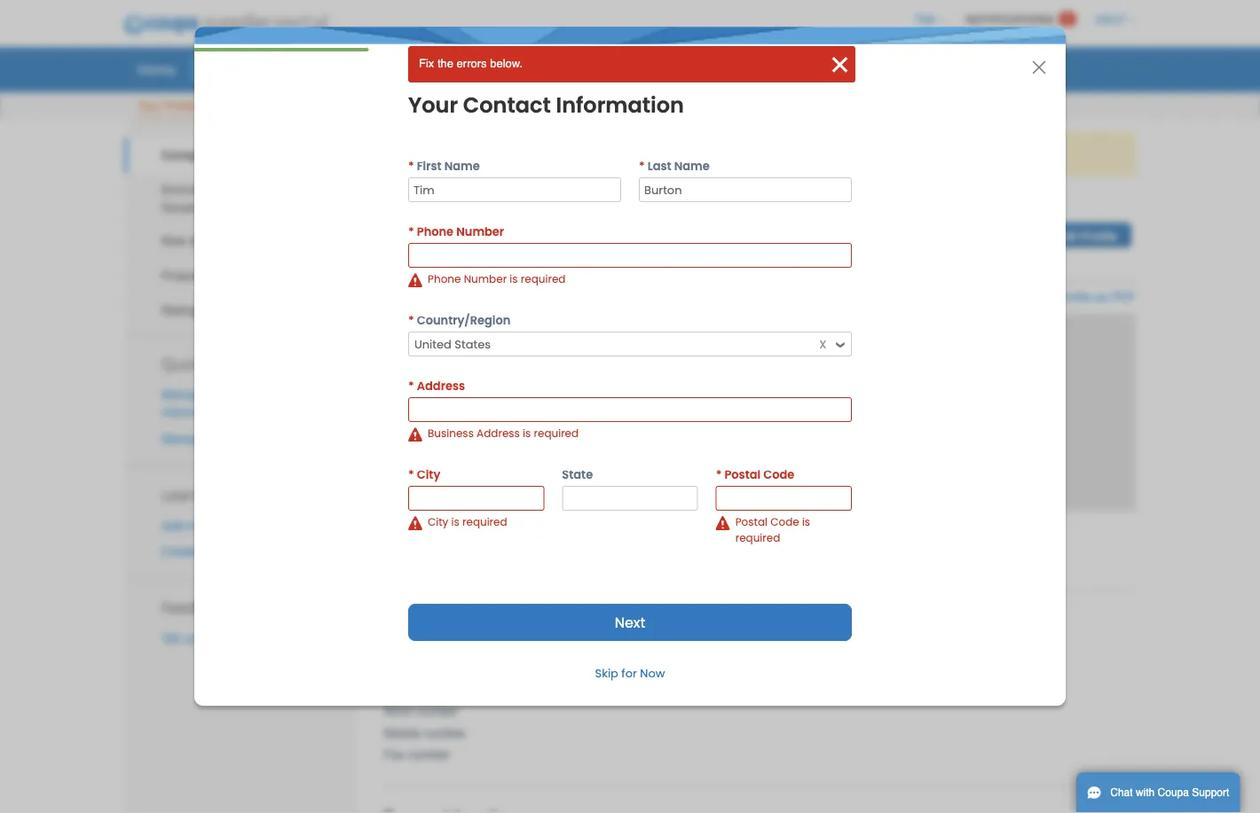 Task type: describe. For each thing, give the bounding box(es) containing it.
download
[[997, 290, 1053, 304]]

1 vertical spatial city
[[428, 515, 449, 530]]

postal inside 'postal code is required'
[[736, 515, 768, 530]]

1 vertical spatial phone
[[428, 272, 461, 287]]

coupa inside button
[[1158, 787, 1189, 800]]

home
[[138, 60, 175, 78]]

required for * postal code
[[736, 531, 781, 546]]

profile link
[[190, 56, 254, 83]]

* city
[[408, 467, 440, 483]]

doing
[[384, 532, 419, 546]]

manage legal entities
[[162, 432, 279, 446]]

discoverable
[[213, 545, 282, 559]]

environmental,
[[162, 182, 244, 197]]

business for business address is required
[[428, 426, 474, 441]]

customers
[[219, 519, 276, 533]]

create a discoverable profile link
[[162, 545, 320, 559]]

buyers
[[714, 147, 752, 161]]

social,
[[248, 182, 285, 197]]

get
[[574, 147, 591, 161]]

State text field
[[562, 486, 698, 511]]

& for references
[[207, 303, 215, 317]]

your profile link
[[137, 95, 198, 118]]

discovered
[[594, 147, 654, 161]]

* for * last name
[[639, 158, 645, 174]]

for inside 'button'
[[622, 666, 637, 682]]

business address is required
[[428, 426, 579, 441]]

legal
[[210, 432, 236, 446]]

items
[[862, 147, 891, 161]]

progress bar inside your contact information dialog
[[194, 48, 369, 51]]

coupa supplier portal image
[[111, 3, 340, 47]]

skip
[[595, 666, 619, 682]]

add
[[162, 519, 184, 533]]

your profile
[[138, 99, 197, 113]]

* for * address
[[408, 378, 414, 394]]

burton for tim burton
[[571, 640, 608, 654]]

complete your profile to get discovered by coupa buyers that are looking for items in your category.
[[438, 147, 986, 161]]

next button
[[408, 604, 852, 642]]

manage for manage payment information
[[162, 388, 206, 402]]

a
[[202, 545, 209, 559]]

profile down coupa supplier portal image in the top of the page
[[202, 60, 242, 78]]

is ultimate parent
[[769, 532, 874, 546]]

first
[[417, 158, 442, 174]]

business for business performance
[[698, 60, 753, 78]]

add more customers
[[162, 519, 276, 533]]

* phone number
[[408, 224, 504, 240]]

mobile
[[384, 727, 420, 741]]

ratings
[[162, 303, 204, 317]]

next
[[615, 613, 646, 633]]

profile inside alert
[[522, 147, 556, 161]]

city is required
[[428, 515, 507, 530]]

is
[[769, 532, 780, 546]]

financial performance link
[[124, 259, 357, 293]]

the
[[438, 57, 454, 70]]

your for your contact information
[[408, 91, 458, 120]]

governance
[[162, 200, 229, 214]]

0 horizontal spatial name
[[384, 640, 417, 654]]

manage payment information
[[162, 388, 258, 420]]

service/time
[[339, 60, 418, 78]]

edit
[[1057, 229, 1079, 243]]

think
[[253, 632, 280, 646]]

complete your profile to get discovered by coupa buyers that are looking for items in your category. alert
[[384, 132, 1136, 177]]

download profile as pdf button
[[997, 288, 1136, 306]]

* for * city
[[408, 467, 414, 483]]

manage for manage legal entities
[[162, 432, 206, 446]]

feedback
[[162, 598, 228, 618]]

fax
[[384, 748, 405, 763]]

download profile as pdf
[[997, 290, 1136, 304]]

burton for tim burton enterprises
[[521, 216, 594, 244]]

for inside alert
[[844, 147, 858, 161]]

sourcing link
[[853, 56, 930, 83]]

add more customers link
[[162, 519, 276, 533]]

last
[[648, 158, 672, 174]]

invoices
[[542, 60, 592, 78]]

below.
[[490, 57, 523, 70]]

service/time sheets link
[[327, 56, 475, 83]]

required up as
[[462, 515, 507, 530]]

* for * phone number
[[408, 224, 414, 240]]

0 vertical spatial city
[[417, 467, 440, 483]]

us
[[184, 632, 197, 646]]

sheets
[[422, 60, 463, 78]]

errors
[[457, 57, 487, 70]]

company profile
[[162, 148, 260, 162]]

catalogs
[[619, 60, 672, 78]]

work
[[384, 705, 413, 719]]

service/time sheets
[[339, 60, 463, 78]]

name for * last name
[[674, 158, 710, 174]]

pdf
[[1111, 290, 1136, 304]]

skip for now
[[595, 666, 665, 682]]

support
[[1192, 787, 1230, 800]]

address for *
[[417, 378, 465, 394]]

1 vertical spatial number
[[464, 272, 507, 287]]

skip for now button
[[581, 659, 679, 689]]

performance for business performance
[[757, 60, 837, 78]]

primary
[[384, 612, 430, 626]]

payment
[[210, 388, 258, 402]]

environmental, social, governance & diversity
[[162, 182, 292, 214]]

quick links
[[162, 354, 240, 375]]

profile for your profile
[[164, 99, 197, 113]]

* address
[[408, 378, 465, 394]]

0 vertical spatial code
[[764, 467, 795, 483]]

what
[[200, 632, 226, 646]]

business performance link
[[687, 56, 849, 83]]

mobile number fax number
[[384, 727, 466, 763]]

with
[[1136, 787, 1155, 800]]



Task type: vqa. For each thing, say whether or not it's contained in the screenshot.
Ratings & References
yes



Task type: locate. For each thing, give the bounding box(es) containing it.
is for * postal code
[[802, 515, 810, 530]]

postal up 'postal code is required'
[[725, 467, 761, 483]]

as
[[1095, 290, 1108, 304]]

profile for company profile
[[222, 148, 260, 162]]

your right 'complete'
[[495, 147, 519, 161]]

links
[[205, 354, 240, 375]]

0 vertical spatial performance
[[757, 60, 837, 78]]

tim burton
[[547, 640, 608, 654]]

performance for financial performance
[[215, 269, 286, 283]]

for
[[844, 147, 858, 161], [622, 666, 637, 682]]

in
[[895, 147, 904, 161]]

postal down * postal code
[[736, 515, 768, 530]]

& inside environmental, social, governance & diversity
[[233, 200, 241, 214]]

risk & compliance
[[162, 234, 267, 249]]

0 horizontal spatial profile
[[286, 545, 320, 559]]

* country/region
[[408, 312, 511, 328]]

& for compliance
[[189, 234, 197, 249]]

1 horizontal spatial profile
[[522, 147, 556, 161]]

2 vertical spatial number
[[408, 748, 450, 763]]

profile inside "link"
[[1082, 229, 1118, 243]]

1 vertical spatial postal
[[736, 515, 768, 530]]

number up phone number is required
[[456, 224, 504, 240]]

primary contact
[[384, 612, 480, 626]]

profile inside button
[[1056, 290, 1091, 304]]

number for mobile number fax number
[[424, 727, 466, 741]]

your down "home" link
[[138, 99, 161, 113]]

2 horizontal spatial name
[[674, 158, 710, 174]]

background image
[[384, 313, 1136, 511]]

profile
[[202, 60, 242, 78], [164, 99, 197, 113], [222, 148, 260, 162], [1082, 229, 1118, 243], [1056, 290, 1091, 304]]

2 horizontal spatial &
[[233, 200, 241, 214]]

0 vertical spatial coupa
[[674, 147, 711, 161]]

0 horizontal spatial &
[[189, 234, 197, 249]]

0 horizontal spatial tim
[[474, 216, 514, 244]]

tim for tim burton enterprises
[[474, 216, 514, 244]]

you
[[230, 632, 250, 646]]

risk
[[162, 234, 186, 249]]

invoices link
[[531, 56, 604, 83]]

code up is
[[771, 515, 799, 530]]

0 vertical spatial &
[[233, 200, 241, 214]]

company
[[162, 148, 218, 162]]

phone down first at the top
[[417, 224, 454, 240]]

code
[[764, 467, 795, 483], [771, 515, 799, 530]]

& left diversity
[[233, 200, 241, 214]]

0 vertical spatial for
[[844, 147, 858, 161]]

performance
[[757, 60, 837, 78], [215, 269, 286, 283]]

manage down information
[[162, 432, 206, 446]]

1 vertical spatial for
[[622, 666, 637, 682]]

0 horizontal spatial performance
[[215, 269, 286, 283]]

complete
[[438, 147, 491, 161]]

profile left to
[[522, 147, 556, 161]]

center
[[226, 485, 273, 505]]

1 vertical spatial &
[[189, 234, 197, 249]]

number down the mobile
[[408, 748, 450, 763]]

profile left as
[[1056, 290, 1091, 304]]

sourcing
[[864, 60, 918, 78]]

phone
[[417, 224, 454, 240], [428, 272, 461, 287]]

1 vertical spatial number
[[424, 727, 466, 741]]

0 vertical spatial postal
[[725, 467, 761, 483]]

1 vertical spatial burton
[[571, 640, 608, 654]]

environmental, social, governance & diversity link
[[124, 172, 357, 224]]

are
[[779, 147, 797, 161]]

your right in at the right of the page
[[908, 147, 932, 161]]

1 vertical spatial address
[[477, 426, 520, 441]]

setup link
[[1012, 56, 1070, 83]]

0 vertical spatial address
[[417, 378, 465, 394]]

number for work number
[[416, 705, 458, 719]]

* for * first name
[[408, 158, 414, 174]]

company profile link
[[124, 138, 357, 172]]

tim inside banner
[[474, 216, 514, 244]]

1 horizontal spatial &
[[207, 303, 215, 317]]

name right by
[[674, 158, 710, 174]]

1 vertical spatial performance
[[215, 269, 286, 283]]

business inside the tim burton enterprises banner
[[423, 532, 478, 546]]

profile
[[522, 147, 556, 161], [286, 545, 320, 559]]

* first name
[[408, 158, 480, 174]]

learning center
[[162, 485, 273, 505]]

ultimate
[[783, 532, 832, 546]]

required inside 'postal code is required'
[[736, 531, 781, 546]]

*
[[408, 158, 414, 174], [639, 158, 645, 174], [408, 224, 414, 240], [408, 312, 414, 328], [408, 378, 414, 394], [408, 467, 414, 483], [716, 467, 722, 483]]

1 your from the left
[[495, 147, 519, 161]]

coupa right by
[[674, 147, 711, 161]]

enterprises
[[601, 216, 727, 244]]

address for business
[[477, 426, 520, 441]]

performance up the references
[[215, 269, 286, 283]]

now
[[640, 666, 665, 682]]

0 horizontal spatial coupa
[[674, 147, 711, 161]]

0 vertical spatial contact
[[463, 91, 551, 120]]

1 horizontal spatial performance
[[757, 60, 837, 78]]

2 manage from the top
[[162, 432, 206, 446]]

manage inside manage payment information
[[162, 388, 206, 402]]

profile up social,
[[222, 148, 260, 162]]

required for * phone number
[[521, 272, 566, 287]]

number up country/region on the left top
[[464, 272, 507, 287]]

burton up skip
[[571, 640, 608, 654]]

0 horizontal spatial address
[[417, 378, 465, 394]]

* postal code
[[716, 467, 795, 483]]

business up * city
[[428, 426, 474, 441]]

0 horizontal spatial your
[[138, 99, 161, 113]]

profile down "home" link
[[164, 99, 197, 113]]

1 horizontal spatial tim
[[547, 640, 567, 654]]

2 vertical spatial business
[[423, 532, 478, 546]]

1 horizontal spatial your
[[408, 91, 458, 120]]

1 horizontal spatial coupa
[[1158, 787, 1189, 800]]

1 vertical spatial profile
[[286, 545, 320, 559]]

* last name
[[639, 158, 710, 174]]

0 horizontal spatial for
[[622, 666, 637, 682]]

your contact information dialog
[[194, 27, 1066, 707]]

None text field
[[408, 178, 621, 202], [639, 178, 852, 202], [410, 333, 810, 356], [408, 486, 544, 511], [408, 178, 621, 202], [639, 178, 852, 202], [410, 333, 810, 356], [408, 486, 544, 511]]

state
[[562, 467, 593, 483]]

city up the doing business as
[[428, 515, 449, 530]]

progress bar
[[194, 48, 369, 51]]

for up 'timburton1006@gmail.com'
[[622, 666, 637, 682]]

manage legal entities link
[[162, 432, 279, 446]]

tim for tim burton
[[547, 640, 567, 654]]

0 horizontal spatial your
[[495, 147, 519, 161]]

0 vertical spatial profile
[[522, 147, 556, 161]]

burton inside banner
[[521, 216, 594, 244]]

is for * phone number
[[510, 272, 518, 287]]

tell us what you think button
[[162, 630, 280, 648]]

edit profile link
[[1043, 223, 1132, 247]]

None text field
[[408, 243, 852, 268], [410, 399, 850, 422], [716, 486, 852, 511], [408, 243, 852, 268], [410, 399, 850, 422], [716, 486, 852, 511]]

to
[[560, 147, 570, 161]]

profile for download profile as pdf
[[1056, 290, 1091, 304]]

burton
[[521, 216, 594, 244], [571, 640, 608, 654]]

number down work number
[[424, 727, 466, 741]]

entities
[[240, 432, 279, 446]]

0 vertical spatial burton
[[521, 216, 594, 244]]

1 vertical spatial tim
[[547, 640, 567, 654]]

coupa
[[674, 147, 711, 161], [1158, 787, 1189, 800]]

chat with coupa support button
[[1077, 773, 1240, 814]]

code up 'postal code is required'
[[764, 467, 795, 483]]

performance inside business performance link
[[757, 60, 837, 78]]

performance inside financial performance link
[[215, 269, 286, 283]]

name for * first name
[[444, 158, 480, 174]]

tim up phone number is required
[[474, 216, 514, 244]]

tim burton enterprises image
[[384, 195, 455, 268]]

1 horizontal spatial name
[[444, 158, 480, 174]]

&
[[233, 200, 241, 214], [189, 234, 197, 249], [207, 303, 215, 317]]

contact for primary
[[434, 612, 480, 626]]

postal code is required
[[736, 515, 810, 546]]

required left ultimate
[[736, 531, 781, 546]]

contact
[[463, 91, 551, 120], [434, 612, 480, 626]]

tell
[[162, 632, 180, 646]]

ratings & references
[[162, 303, 282, 317]]

tim burton enterprises
[[474, 216, 727, 244]]

country/region
[[417, 312, 511, 328]]

0 vertical spatial number
[[416, 705, 458, 719]]

contact down asn link
[[463, 91, 551, 120]]

1 vertical spatial business
[[428, 426, 474, 441]]

& right risk
[[189, 234, 197, 249]]

0 vertical spatial manage
[[162, 388, 206, 402]]

* for * country/region
[[408, 312, 414, 328]]

coupa right with
[[1158, 787, 1189, 800]]

information
[[162, 406, 223, 420]]

burton down to
[[521, 216, 594, 244]]

required for * address
[[534, 426, 579, 441]]

create a discoverable profile
[[162, 545, 320, 559]]

references
[[219, 303, 282, 317]]

create
[[162, 545, 199, 559]]

tim
[[474, 216, 514, 244], [547, 640, 567, 654]]

phone up the * country/region
[[428, 272, 461, 287]]

contact right primary
[[434, 612, 480, 626]]

timburton1006@gmail.com
[[547, 683, 696, 697]]

1 horizontal spatial address
[[477, 426, 520, 441]]

profile for edit profile
[[1082, 229, 1118, 243]]

your contact information
[[408, 91, 684, 120]]

manage up information
[[162, 388, 206, 402]]

coupa inside alert
[[674, 147, 711, 161]]

code inside 'postal code is required'
[[771, 515, 799, 530]]

2 your from the left
[[908, 147, 932, 161]]

contact for your
[[463, 91, 551, 120]]

0 vertical spatial tim
[[474, 216, 514, 244]]

chat
[[1111, 787, 1133, 800]]

is inside 'postal code is required'
[[802, 515, 810, 530]]

1 vertical spatial contact
[[434, 612, 480, 626]]

your down sheets
[[408, 91, 458, 120]]

that
[[755, 147, 776, 161]]

your for your profile
[[138, 99, 161, 113]]

is for * address
[[523, 426, 531, 441]]

1 manage from the top
[[162, 388, 206, 402]]

profile right discoverable
[[286, 545, 320, 559]]

& right ratings
[[207, 303, 215, 317]]

1 vertical spatial code
[[771, 515, 799, 530]]

catalogs link
[[607, 56, 683, 83]]

parent
[[836, 532, 874, 546]]

required down tim burton enterprises
[[521, 272, 566, 287]]

asn link
[[478, 56, 527, 83]]

business right catalogs
[[698, 60, 753, 78]]

ratings & references link
[[124, 293, 357, 327]]

tim burton enterprises banner
[[378, 195, 1155, 591]]

tell us what you think
[[162, 632, 280, 646]]

work number
[[384, 705, 458, 719]]

profile right edit
[[1082, 229, 1118, 243]]

contact inside dialog
[[463, 91, 551, 120]]

1 vertical spatial manage
[[162, 432, 206, 446]]

tim up 'timburton1006@gmail.com'
[[547, 640, 567, 654]]

2 vertical spatial &
[[207, 303, 215, 317]]

home link
[[126, 56, 187, 83]]

asn
[[490, 60, 515, 78]]

business down city is required
[[423, 532, 478, 546]]

financial
[[162, 269, 211, 283]]

name right first at the top
[[444, 158, 480, 174]]

performance up are
[[757, 60, 837, 78]]

name down primary
[[384, 640, 417, 654]]

business inside your contact information dialog
[[428, 426, 474, 441]]

0 vertical spatial business
[[698, 60, 753, 78]]

0 vertical spatial phone
[[417, 224, 454, 240]]

1 horizontal spatial your
[[908, 147, 932, 161]]

fix
[[419, 57, 434, 70]]

city up city is required
[[417, 467, 440, 483]]

0 vertical spatial number
[[456, 224, 504, 240]]

financial performance
[[162, 269, 286, 283]]

city
[[417, 467, 440, 483], [428, 515, 449, 530]]

number up mobile number fax number
[[416, 705, 458, 719]]

required up state
[[534, 426, 579, 441]]

for left "items"
[[844, 147, 858, 161]]

learning
[[162, 485, 222, 505]]

your inside dialog
[[408, 91, 458, 120]]

1 horizontal spatial for
[[844, 147, 858, 161]]

* for * postal code
[[716, 467, 722, 483]]

1 vertical spatial coupa
[[1158, 787, 1189, 800]]



